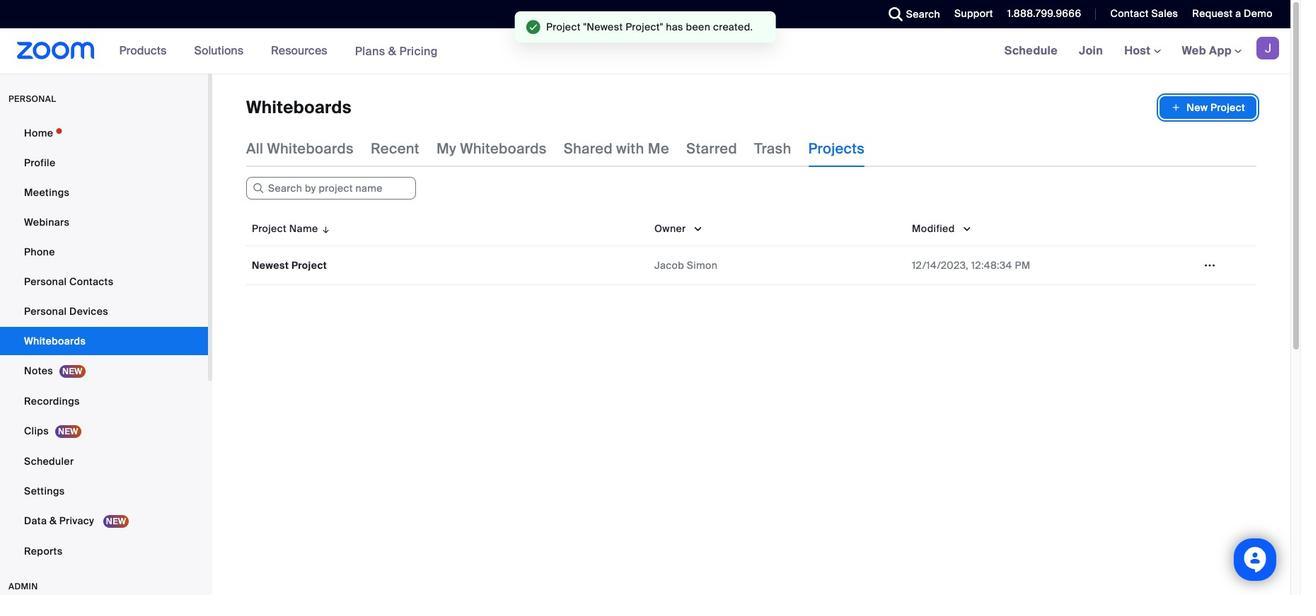Task type: describe. For each thing, give the bounding box(es) containing it.
web app button
[[1182, 43, 1242, 58]]

12/14/2023, 12:48:34 pm
[[912, 259, 1031, 272]]

& for privacy
[[49, 515, 57, 527]]

& for pricing
[[388, 44, 397, 58]]

project down name
[[292, 259, 327, 272]]

personal for personal contacts
[[24, 275, 67, 288]]

my
[[437, 139, 457, 158]]

products
[[119, 43, 167, 58]]

data
[[24, 515, 47, 527]]

products button
[[119, 28, 173, 74]]

created.
[[713, 21, 753, 33]]

"newest
[[584, 21, 623, 33]]

notes link
[[0, 357, 208, 386]]

contacts
[[69, 275, 114, 288]]

sales
[[1152, 7, 1179, 20]]

starred
[[687, 139, 738, 158]]

support
[[955, 7, 994, 20]]

join link
[[1069, 28, 1114, 74]]

pm
[[1015, 259, 1031, 272]]

shared with me
[[564, 139, 670, 158]]

recent
[[371, 139, 420, 158]]

all
[[246, 139, 264, 158]]

data & privacy
[[24, 515, 97, 527]]

web
[[1182, 43, 1207, 58]]

name
[[289, 222, 318, 235]]

whiteboards inside application
[[246, 96, 352, 118]]

contact
[[1111, 7, 1149, 20]]

me
[[648, 139, 670, 158]]

personal contacts
[[24, 275, 114, 288]]

edit project image
[[1199, 259, 1222, 272]]

project"
[[626, 21, 664, 33]]

whiteboards right my
[[460, 139, 547, 158]]

privacy
[[59, 515, 94, 527]]

meetings
[[24, 186, 70, 199]]

reports link
[[0, 537, 208, 566]]

resources button
[[271, 28, 334, 74]]

personal
[[8, 93, 56, 105]]

plans
[[355, 44, 385, 58]]

product information navigation
[[109, 28, 449, 74]]

search button
[[878, 0, 944, 28]]

join
[[1079, 43, 1104, 58]]

personal contacts link
[[0, 268, 208, 296]]

settings
[[24, 485, 65, 498]]

add image
[[1172, 101, 1182, 115]]

modified
[[912, 222, 955, 235]]

solutions button
[[194, 28, 250, 74]]

home link
[[0, 119, 208, 147]]

newest
[[252, 259, 289, 272]]

whiteboards link
[[0, 327, 208, 355]]

recordings
[[24, 395, 80, 408]]

personal for personal devices
[[24, 305, 67, 318]]

personal devices link
[[0, 297, 208, 326]]

schedule
[[1005, 43, 1058, 58]]

jacob simon
[[655, 259, 718, 272]]

application containing project name
[[246, 211, 1268, 296]]

new project
[[1187, 101, 1246, 114]]

recordings link
[[0, 387, 208, 415]]

projects
[[809, 139, 865, 158]]

scheduler
[[24, 455, 74, 468]]

jacob
[[655, 259, 685, 272]]

12/14/2023,
[[912, 259, 969, 272]]

simon
[[687, 259, 718, 272]]

tabs of all whiteboard page tab list
[[246, 130, 865, 167]]

shared
[[564, 139, 613, 158]]

contact sales
[[1111, 7, 1179, 20]]

project name
[[252, 222, 318, 235]]

profile picture image
[[1257, 37, 1280, 59]]



Task type: locate. For each thing, give the bounding box(es) containing it.
app
[[1210, 43, 1232, 58]]

& right plans
[[388, 44, 397, 58]]

trash
[[755, 139, 792, 158]]

clips
[[24, 425, 49, 437]]

reports
[[24, 545, 63, 558]]

1 personal from the top
[[24, 275, 67, 288]]

been
[[686, 21, 711, 33]]

support link
[[944, 0, 997, 28], [955, 7, 994, 20]]

new project button
[[1160, 96, 1257, 119]]

schedule link
[[994, 28, 1069, 74]]

1 vertical spatial &
[[49, 515, 57, 527]]

whiteboards
[[246, 96, 352, 118], [267, 139, 354, 158], [460, 139, 547, 158], [24, 335, 86, 348]]

request
[[1193, 7, 1233, 20]]

1.888.799.9666 button
[[997, 0, 1085, 28], [1008, 7, 1082, 20]]

solutions
[[194, 43, 244, 58]]

arrow down image
[[318, 220, 331, 237]]

whiteboards down personal devices
[[24, 335, 86, 348]]

host button
[[1125, 43, 1161, 58]]

host
[[1125, 43, 1154, 58]]

whiteboards up all whiteboards
[[246, 96, 352, 118]]

resources
[[271, 43, 327, 58]]

0 vertical spatial &
[[388, 44, 397, 58]]

whiteboards up search text field
[[267, 139, 354, 158]]

webinars
[[24, 216, 70, 229]]

banner
[[0, 28, 1291, 74]]

search
[[907, 8, 941, 21]]

notes
[[24, 365, 53, 377]]

scheduler link
[[0, 447, 208, 476]]

settings link
[[0, 477, 208, 505]]

& right data on the bottom of the page
[[49, 515, 57, 527]]

profile
[[24, 156, 56, 169]]

with
[[617, 139, 645, 158]]

home
[[24, 127, 53, 139]]

phone link
[[0, 238, 208, 266]]

& inside the product information navigation
[[388, 44, 397, 58]]

personal menu menu
[[0, 119, 208, 567]]

project right success icon
[[546, 21, 581, 33]]

my whiteboards
[[437, 139, 547, 158]]

contact sales link
[[1100, 0, 1182, 28], [1111, 7, 1179, 20]]

success image
[[526, 20, 541, 34]]

application
[[246, 211, 1268, 296]]

web app
[[1182, 43, 1232, 58]]

& inside personal menu menu
[[49, 515, 57, 527]]

has
[[666, 21, 684, 33]]

a
[[1236, 7, 1242, 20]]

newest project
[[252, 259, 327, 272]]

all whiteboards
[[246, 139, 354, 158]]

12:48:34
[[972, 259, 1013, 272]]

request a demo link
[[1182, 0, 1291, 28], [1193, 7, 1273, 20]]

clips link
[[0, 417, 208, 446]]

new
[[1187, 101, 1208, 114]]

profile link
[[0, 149, 208, 177]]

owner
[[655, 222, 686, 235]]

demo
[[1244, 7, 1273, 20]]

1 horizontal spatial &
[[388, 44, 397, 58]]

request a demo
[[1193, 7, 1273, 20]]

project
[[546, 21, 581, 33], [1211, 101, 1246, 114], [252, 222, 287, 235], [292, 259, 327, 272]]

meetings link
[[0, 178, 208, 207]]

0 vertical spatial personal
[[24, 275, 67, 288]]

Search text field
[[246, 177, 416, 200]]

personal
[[24, 275, 67, 288], [24, 305, 67, 318]]

banner containing products
[[0, 28, 1291, 74]]

phone
[[24, 246, 55, 258]]

admin
[[8, 581, 38, 592]]

1.888.799.9666
[[1008, 7, 1082, 20]]

meetings navigation
[[994, 28, 1291, 74]]

whiteboards application
[[246, 96, 1257, 119]]

project inside button
[[1211, 101, 1246, 114]]

project left name
[[252, 222, 287, 235]]

personal down phone
[[24, 275, 67, 288]]

project right new
[[1211, 101, 1246, 114]]

whiteboards inside personal menu menu
[[24, 335, 86, 348]]

zoom logo image
[[17, 42, 95, 59]]

personal down personal contacts
[[24, 305, 67, 318]]

personal devices
[[24, 305, 108, 318]]

0 horizontal spatial &
[[49, 515, 57, 527]]

2 personal from the top
[[24, 305, 67, 318]]

devices
[[69, 305, 108, 318]]

plans & pricing
[[355, 44, 438, 58]]

data & privacy link
[[0, 507, 208, 536]]

webinars link
[[0, 208, 208, 236]]

project "newest project" has been created.
[[546, 21, 753, 33]]

pricing
[[400, 44, 438, 58]]

1 vertical spatial personal
[[24, 305, 67, 318]]



Task type: vqa. For each thing, say whether or not it's contained in the screenshot.
left and
no



